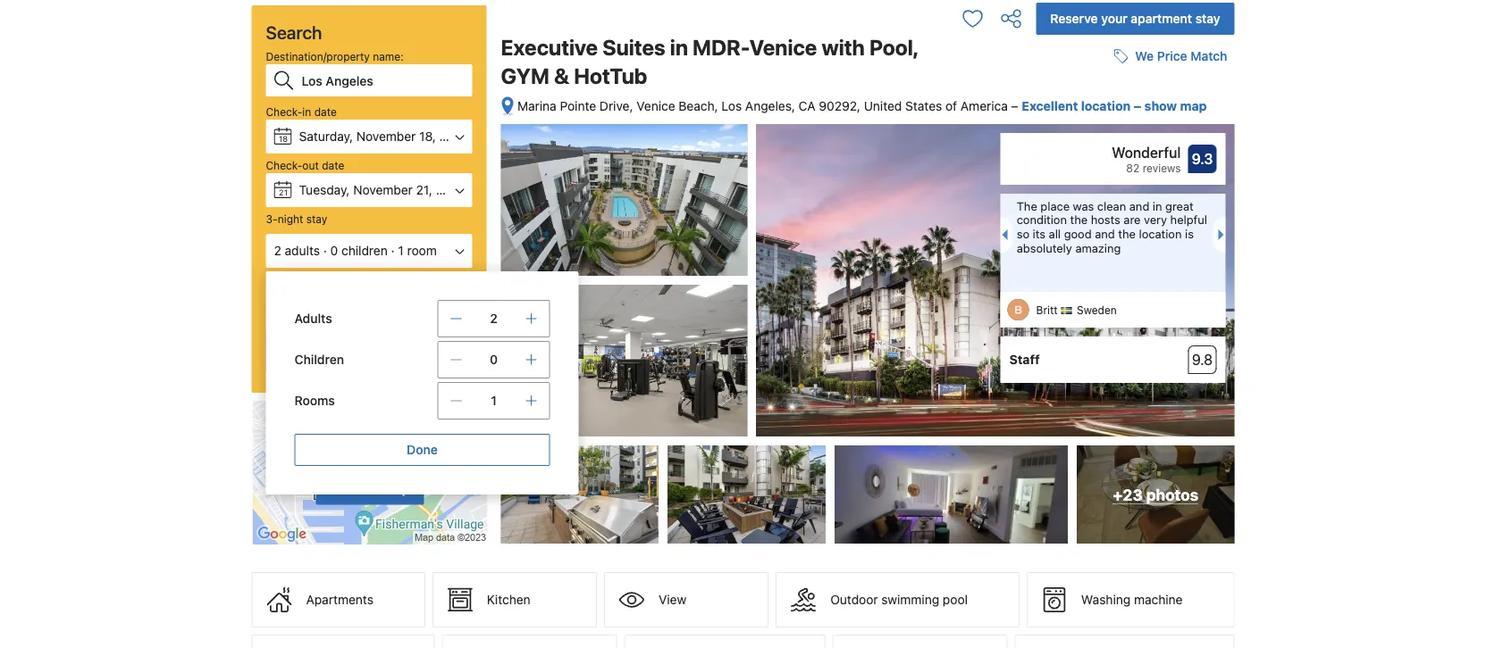 Task type: vqa. For each thing, say whether or not it's contained in the screenshot.
rightmost and
yes



Task type: describe. For each thing, give the bounding box(es) containing it.
search section
[[244, 0, 579, 546]]

its
[[1033, 227, 1046, 241]]

next image
[[1219, 230, 1229, 241]]

all
[[1049, 227, 1061, 241]]

suites
[[603, 35, 666, 60]]

18,
[[419, 129, 436, 144]]

very
[[1144, 213, 1167, 227]]

mdr-
[[693, 35, 750, 60]]

condition
[[1017, 213, 1067, 227]]

ca
[[799, 99, 816, 113]]

1 vertical spatial 1
[[491, 394, 497, 408]]

price
[[1157, 49, 1187, 64]]

wonderful 82 reviews
[[1112, 144, 1181, 174]]

check-in date
[[266, 105, 337, 118]]

marina
[[517, 99, 557, 113]]

scored 9.8 element
[[1188, 346, 1217, 375]]

america
[[961, 99, 1008, 113]]

Where are you going? field
[[294, 64, 472, 97]]

machine
[[1134, 593, 1183, 608]]

search
[[266, 21, 322, 42]]

washing machine
[[1081, 593, 1183, 608]]

3-night stay
[[266, 213, 327, 225]]

1 inside button
[[398, 244, 404, 258]]

hosts
[[1091, 213, 1120, 227]]

drive,
[[600, 99, 633, 113]]

children
[[341, 244, 388, 258]]

2 adults · 0 children · 1 room
[[274, 244, 437, 258]]

destination/property name:
[[266, 50, 404, 63]]

0 inside button
[[330, 244, 338, 258]]

is
[[1185, 227, 1194, 241]]

18
[[279, 134, 288, 143]]

scored 9.3 element
[[1188, 145, 1217, 173]]

done button
[[294, 434, 550, 467]]

+23
[[1113, 486, 1143, 504]]

excellent
[[1022, 99, 1078, 113]]

rooms
[[294, 394, 335, 408]]

we
[[1135, 49, 1154, 64]]

out
[[302, 159, 319, 172]]

the
[[1017, 199, 1037, 213]]

we price match button
[[1107, 40, 1235, 73]]

november for saturday,
[[356, 129, 416, 144]]

3-
[[266, 213, 278, 225]]

the place was clean and in great condition the hosts are very helpful so its all good and the location is absolutely amazing
[[1017, 199, 1207, 255]]

are
[[1124, 213, 1141, 227]]

apartments
[[362, 281, 419, 293]]

apartments button
[[252, 573, 425, 628]]

amazing
[[1075, 241, 1121, 255]]

reserve
[[1050, 11, 1098, 26]]

absolutely
[[1017, 241, 1072, 255]]

2 – from the left
[[1134, 99, 1141, 113]]

90292,
[[819, 99, 861, 113]]

date for check-in date
[[314, 105, 337, 118]]

your
[[1101, 11, 1128, 26]]

1 horizontal spatial map
[[1180, 99, 1207, 113]]

1 · from the left
[[323, 244, 327, 258]]

done
[[407, 443, 438, 458]]

states
[[905, 99, 942, 113]]

kitchen button
[[432, 573, 597, 628]]

i'm
[[282, 304, 297, 316]]

on
[[366, 482, 381, 497]]

helpful
[[1170, 213, 1207, 227]]

place
[[1041, 199, 1070, 213]]

children
[[294, 353, 344, 367]]

clean
[[1097, 199, 1126, 213]]

check- for in
[[266, 105, 302, 118]]

tuesday, november 21, 2023
[[299, 183, 466, 198]]

photos
[[1146, 486, 1198, 504]]

1 horizontal spatial and
[[1129, 199, 1150, 213]]

2 for 2 adults · 0 children · 1 room
[[274, 244, 281, 258]]

stay inside button
[[1195, 11, 1220, 26]]

previous image
[[997, 230, 1008, 241]]

gym
[[501, 63, 550, 88]]

work
[[364, 304, 388, 316]]

kitchen
[[487, 593, 531, 608]]

reviews
[[1143, 162, 1181, 174]]

map inside "search" section
[[384, 482, 410, 497]]

1 vertical spatial venice
[[637, 99, 675, 113]]

entire homes & apartments
[[282, 281, 419, 293]]

entire
[[282, 281, 311, 293]]

with
[[822, 35, 865, 60]]

reserve your apartment stay button
[[1036, 3, 1235, 35]]

november for tuesday,
[[353, 183, 413, 198]]

+23 photos
[[1113, 486, 1198, 504]]

washing
[[1081, 593, 1131, 608]]

united
[[864, 99, 902, 113]]

we price match
[[1135, 49, 1227, 64]]

9.8
[[1192, 352, 1213, 369]]



Task type: locate. For each thing, give the bounding box(es) containing it.
apartments
[[306, 593, 373, 608]]

in inside "executive suites in mdr-venice with pool, gym & hottub"
[[670, 35, 688, 60]]

adults
[[294, 311, 332, 326]]

0 horizontal spatial venice
[[637, 99, 675, 113]]

1 horizontal spatial venice
[[750, 35, 817, 60]]

2023 for saturday, november 18, 2023
[[439, 129, 470, 144]]

2 vertical spatial in
[[1153, 199, 1162, 213]]

sweden
[[1077, 304, 1117, 317]]

marina pointe drive, venice beach, los angeles, ca 90292, united states of america – excellent location – show map
[[517, 99, 1207, 113]]

0 horizontal spatial 0
[[330, 244, 338, 258]]

venice
[[750, 35, 817, 60], [637, 99, 675, 113]]

·
[[323, 244, 327, 258], [391, 244, 395, 258]]

1 vertical spatial 0
[[490, 353, 498, 367]]

& inside "executive suites in mdr-venice with pool, gym & hottub"
[[554, 63, 569, 88]]

staff
[[1009, 353, 1040, 367]]

reserve your apartment stay
[[1050, 11, 1220, 26]]

pointe
[[560, 99, 596, 113]]

location up rated wonderful element on the right
[[1081, 99, 1131, 113]]

2 check- from the top
[[266, 159, 302, 172]]

click to open map view image
[[501, 96, 514, 117]]

so
[[1017, 227, 1030, 241]]

0 horizontal spatial 2
[[274, 244, 281, 258]]

rated wonderful element
[[1009, 142, 1181, 164]]

1 horizontal spatial the
[[1118, 227, 1136, 241]]

washing machine button
[[1027, 573, 1235, 628]]

and up are on the top right of page
[[1129, 199, 1150, 213]]

stay inside "search" section
[[306, 213, 327, 225]]

name:
[[373, 50, 404, 63]]

date
[[314, 105, 337, 118], [322, 159, 344, 172]]

0 vertical spatial 2
[[274, 244, 281, 258]]

2 adults · 0 children · 1 room button
[[266, 234, 472, 268]]

& up for
[[351, 281, 359, 293]]

location
[[1081, 99, 1131, 113], [1139, 227, 1182, 241]]

apartment
[[1131, 11, 1192, 26]]

in up very
[[1153, 199, 1162, 213]]

in inside "search" section
[[302, 105, 311, 118]]

0 vertical spatial &
[[554, 63, 569, 88]]

82
[[1126, 162, 1140, 174]]

0 vertical spatial 1
[[398, 244, 404, 258]]

date for check-out date
[[322, 159, 344, 172]]

in inside the place was clean and in great condition the hosts are very helpful so its all good and the location is absolutely amazing
[[1153, 199, 1162, 213]]

hottub
[[574, 63, 647, 88]]

outdoor swimming pool button
[[776, 573, 1020, 628]]

& down executive in the left of the page
[[554, 63, 569, 88]]

1 horizontal spatial stay
[[1195, 11, 1220, 26]]

show on map button
[[252, 400, 488, 546], [316, 473, 424, 505]]

& inside "search" section
[[351, 281, 359, 293]]

pool,
[[870, 35, 918, 60]]

1 horizontal spatial 2
[[490, 311, 498, 326]]

night
[[278, 213, 303, 225]]

1 vertical spatial date
[[322, 159, 344, 172]]

2 horizontal spatial in
[[1153, 199, 1162, 213]]

room
[[407, 244, 437, 258]]

1 check- from the top
[[266, 105, 302, 118]]

2023 right 18,
[[439, 129, 470, 144]]

good
[[1064, 227, 1092, 241]]

1 horizontal spatial &
[[554, 63, 569, 88]]

0 vertical spatial and
[[1129, 199, 1150, 213]]

show
[[1145, 99, 1177, 113]]

tuesday,
[[299, 183, 350, 198]]

· right children
[[391, 244, 395, 258]]

los
[[722, 99, 742, 113]]

1 vertical spatial and
[[1095, 227, 1115, 241]]

0 horizontal spatial 1
[[398, 244, 404, 258]]

2023 for tuesday, november 21, 2023
[[436, 183, 466, 198]]

in left mdr- at the top of the page
[[670, 35, 688, 60]]

november left 18,
[[356, 129, 416, 144]]

0 vertical spatial map
[[1180, 99, 1207, 113]]

0 vertical spatial date
[[314, 105, 337, 118]]

view
[[659, 593, 687, 608]]

i'm traveling for work
[[282, 304, 388, 316]]

match
[[1191, 49, 1227, 64]]

location down very
[[1139, 227, 1182, 241]]

november
[[356, 129, 416, 144], [353, 183, 413, 198]]

0 vertical spatial 0
[[330, 244, 338, 258]]

1 horizontal spatial in
[[670, 35, 688, 60]]

1 left "room"
[[398, 244, 404, 258]]

1 up done button
[[491, 394, 497, 408]]

0 horizontal spatial –
[[1011, 99, 1018, 113]]

0 horizontal spatial ·
[[323, 244, 327, 258]]

the down are on the top right of page
[[1118, 227, 1136, 241]]

of
[[946, 99, 957, 113]]

0 vertical spatial november
[[356, 129, 416, 144]]

and down hosts in the top right of the page
[[1095, 227, 1115, 241]]

· right adults
[[323, 244, 327, 258]]

traveling
[[300, 304, 344, 316]]

9.3
[[1192, 151, 1213, 168]]

in up saturday,
[[302, 105, 311, 118]]

1 vertical spatial map
[[384, 482, 410, 497]]

beach,
[[679, 99, 718, 113]]

+23 photos link
[[1077, 446, 1235, 544]]

1 vertical spatial location
[[1139, 227, 1182, 241]]

0 horizontal spatial map
[[384, 482, 410, 497]]

1 – from the left
[[1011, 99, 1018, 113]]

2 for 2
[[490, 311, 498, 326]]

2023 right 21, on the top left of page
[[436, 183, 466, 198]]

0 vertical spatial check-
[[266, 105, 302, 118]]

1 vertical spatial stay
[[306, 213, 327, 225]]

stay up match on the right of page
[[1195, 11, 1220, 26]]

check- down '18'
[[266, 159, 302, 172]]

wonderful
[[1112, 144, 1181, 161]]

venice inside "executive suites in mdr-venice with pool, gym & hottub"
[[750, 35, 817, 60]]

0 horizontal spatial and
[[1095, 227, 1115, 241]]

1
[[398, 244, 404, 258], [491, 394, 497, 408]]

0 horizontal spatial stay
[[306, 213, 327, 225]]

0 vertical spatial 2023
[[439, 129, 470, 144]]

executive
[[501, 35, 598, 60]]

0 vertical spatial the
[[1070, 213, 1088, 227]]

stay right night
[[306, 213, 327, 225]]

1 vertical spatial 2
[[490, 311, 498, 326]]

britt
[[1036, 304, 1058, 317]]

1 horizontal spatial 0
[[490, 353, 498, 367]]

for
[[347, 304, 361, 316]]

date right out
[[322, 159, 344, 172]]

november left 21, on the top left of page
[[353, 183, 413, 198]]

1 vertical spatial 2023
[[436, 183, 466, 198]]

1 vertical spatial november
[[353, 183, 413, 198]]

1 horizontal spatial –
[[1134, 99, 1141, 113]]

0 vertical spatial location
[[1081, 99, 1131, 113]]

map
[[1180, 99, 1207, 113], [384, 482, 410, 497]]

the up good
[[1070, 213, 1088, 227]]

outdoor swimming pool
[[830, 593, 968, 608]]

0 horizontal spatial in
[[302, 105, 311, 118]]

– right america
[[1011, 99, 1018, 113]]

saturday,
[[299, 129, 353, 144]]

and
[[1129, 199, 1150, 213], [1095, 227, 1115, 241]]

– left show
[[1134, 99, 1141, 113]]

1 vertical spatial check-
[[266, 159, 302, 172]]

0 vertical spatial stay
[[1195, 11, 1220, 26]]

great
[[1165, 199, 1194, 213]]

venice left "with"
[[750, 35, 817, 60]]

check- up '18'
[[266, 105, 302, 118]]

1 vertical spatial in
[[302, 105, 311, 118]]

angeles,
[[745, 99, 795, 113]]

view button
[[604, 573, 769, 628]]

21,
[[416, 183, 432, 198]]

excellent location – show map button
[[1022, 99, 1207, 113]]

was
[[1073, 199, 1094, 213]]

homes
[[314, 281, 348, 293]]

map right show
[[1180, 99, 1207, 113]]

21
[[279, 188, 288, 197]]

0 horizontal spatial the
[[1070, 213, 1088, 227]]

map right the "on"
[[384, 482, 410, 497]]

location inside the place was clean and in great condition the hosts are very helpful so its all good and the location is absolutely amazing
[[1139, 227, 1182, 241]]

check- for out
[[266, 159, 302, 172]]

0 vertical spatial venice
[[750, 35, 817, 60]]

check-out date
[[266, 159, 344, 172]]

0 horizontal spatial location
[[1081, 99, 1131, 113]]

1 horizontal spatial ·
[[391, 244, 395, 258]]

&
[[554, 63, 569, 88], [351, 281, 359, 293]]

2 inside button
[[274, 244, 281, 258]]

1 vertical spatial the
[[1118, 227, 1136, 241]]

date up saturday,
[[314, 105, 337, 118]]

1 vertical spatial &
[[351, 281, 359, 293]]

2 · from the left
[[391, 244, 395, 258]]

0 vertical spatial in
[[670, 35, 688, 60]]

1 horizontal spatial 1
[[491, 394, 497, 408]]

show
[[330, 482, 363, 497]]

0
[[330, 244, 338, 258], [490, 353, 498, 367]]

stay
[[1195, 11, 1220, 26], [306, 213, 327, 225]]

0 horizontal spatial &
[[351, 281, 359, 293]]

1 horizontal spatial location
[[1139, 227, 1182, 241]]

venice right drive,
[[637, 99, 675, 113]]

2023
[[439, 129, 470, 144], [436, 183, 466, 198]]

outdoor
[[830, 593, 878, 608]]



